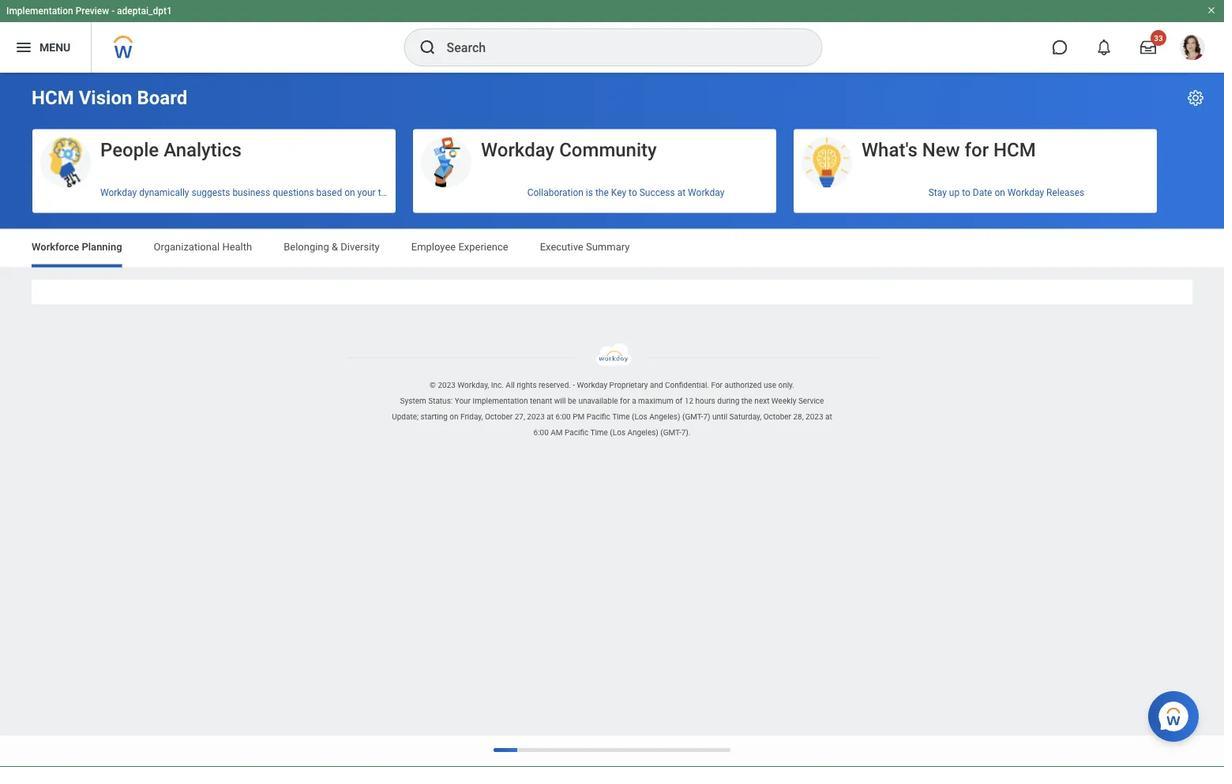 Task type: describe. For each thing, give the bounding box(es) containing it.
during
[[718, 396, 740, 406]]

new
[[923, 138, 960, 161]]

workday left releases
[[1008, 187, 1045, 198]]

questions
[[273, 187, 314, 198]]

implementation inside © 2023 workday, inc. all rights reserved. - workday proprietary and confidential. for authorized use only. system status: your implementation tenant will be unavailable for a maximum of 12 hours during the next weekly service update; starting on friday, october 27, 2023 at 6:00 pm pacific time (los angeles) (gmt-7) until saturday, october 28, 2023 at 6:00 am pacific time (los angeles) (gmt-7).
[[473, 396, 528, 406]]

profile logan mcneil image
[[1180, 35, 1206, 63]]

belonging & diversity
[[284, 241, 380, 253]]

2 horizontal spatial on
[[995, 187, 1006, 198]]

your
[[358, 187, 376, 198]]

menu
[[40, 41, 71, 54]]

for
[[711, 380, 723, 390]]

proprietary
[[610, 380, 648, 390]]

diversity
[[341, 241, 380, 253]]

collaboration is the key to success at workday link
[[413, 181, 777, 205]]

only.
[[779, 380, 795, 390]]

0 vertical spatial (gmt-
[[683, 412, 704, 422]]

will
[[554, 396, 566, 406]]

2 horizontal spatial at
[[826, 412, 833, 422]]

employee
[[411, 241, 456, 253]]

- inside © 2023 workday, inc. all rights reserved. - workday proprietary and confidential. for authorized use only. system status: your implementation tenant will be unavailable for a maximum of 12 hours during the next weekly service update; starting on friday, october 27, 2023 at 6:00 pm pacific time (los angeles) (gmt-7) until saturday, october 28, 2023 at 6:00 am pacific time (los angeles) (gmt-7).
[[573, 380, 575, 390]]

1 horizontal spatial time
[[612, 412, 630, 422]]

1 horizontal spatial 2023
[[527, 412, 545, 422]]

system
[[400, 396, 426, 406]]

collaboration is the key to success at workday
[[528, 187, 725, 198]]

a
[[632, 396, 636, 406]]

1 vertical spatial time
[[591, 428, 608, 437]]

inc.
[[491, 380, 504, 390]]

0 horizontal spatial on
[[345, 187, 355, 198]]

footer containing © 2023 workday, inc. all rights reserved. - workday proprietary and confidential. for authorized use only. system status: your implementation tenant will be unavailable for a maximum of 12 hours during the next weekly service update; starting on friday, october 27, 2023 at 6:00 pm pacific time (los angeles) (gmt-7) until saturday, october 28, 2023 at 6:00 am pacific time (los angeles) (gmt-7).
[[0, 343, 1225, 441]]

board
[[137, 87, 187, 109]]

- inside menu banner
[[112, 6, 115, 17]]

workforce planning
[[32, 241, 122, 253]]

saturday,
[[730, 412, 762, 422]]

people analytics
[[100, 138, 242, 161]]

people analytics button
[[32, 129, 396, 189]]

0 horizontal spatial (gmt-
[[661, 428, 682, 437]]

business
[[233, 187, 270, 198]]

reserved.
[[539, 380, 571, 390]]

rights
[[517, 380, 537, 390]]

people
[[100, 138, 159, 161]]

0 vertical spatial hcm
[[32, 87, 74, 109]]

organizational health
[[154, 241, 252, 253]]

vision
[[79, 87, 132, 109]]

am
[[551, 428, 563, 437]]

33 button
[[1131, 30, 1167, 65]]

1 vertical spatial angeles)
[[628, 428, 659, 437]]

adeptai_dpt1
[[117, 6, 172, 17]]

unavailable
[[579, 396, 618, 406]]

maximum
[[638, 396, 674, 406]]

update;
[[392, 412, 419, 422]]

workday down people
[[100, 187, 137, 198]]

close environment banner image
[[1207, 6, 1217, 15]]

what's
[[862, 138, 918, 161]]

summary
[[586, 241, 630, 253]]

what's new for hcm button
[[794, 129, 1158, 189]]

status:
[[428, 396, 453, 406]]

dynamically
[[139, 187, 189, 198]]

©
[[430, 380, 436, 390]]

confidential.
[[665, 380, 710, 390]]

© 2023 workday, inc. all rights reserved. - workday proprietary and confidential. for authorized use only. system status: your implementation tenant will be unavailable for a maximum of 12 hours during the next weekly service update; starting on friday, october 27, 2023 at 6:00 pm pacific time (los angeles) (gmt-7) until saturday, october 28, 2023 at 6:00 am pacific time (los angeles) (gmt-7).
[[392, 380, 833, 437]]

tab list inside main content
[[16, 230, 1209, 267]]

hours
[[696, 396, 716, 406]]

0 horizontal spatial 6:00
[[534, 428, 549, 437]]

authorized
[[725, 380, 762, 390]]

organizational
[[154, 241, 220, 253]]

starting
[[421, 412, 448, 422]]

28,
[[794, 412, 804, 422]]

0 vertical spatial angeles)
[[650, 412, 681, 422]]

justify image
[[14, 38, 33, 57]]

of
[[676, 396, 683, 406]]

2 october from the left
[[764, 412, 792, 422]]

collaboration
[[528, 187, 584, 198]]

use
[[764, 380, 777, 390]]

planning
[[82, 241, 122, 253]]

inbox large image
[[1141, 40, 1157, 55]]

workday inside button
[[481, 138, 555, 161]]

1 vertical spatial (los
[[610, 428, 626, 437]]

key
[[611, 187, 627, 198]]

2 to from the left
[[962, 187, 971, 198]]

implementation inside menu banner
[[6, 6, 73, 17]]

releases
[[1047, 187, 1085, 198]]

health
[[222, 241, 252, 253]]

stay up to date on workday releases link
[[794, 181, 1158, 205]]

community
[[560, 138, 657, 161]]

friday,
[[461, 412, 483, 422]]

executive summary
[[540, 241, 630, 253]]

tenant inside © 2023 workday, inc. all rights reserved. - workday proprietary and confidential. for authorized use only. system status: your implementation tenant will be unavailable for a maximum of 12 hours during the next weekly service update; starting on friday, october 27, 2023 at 6:00 pm pacific time (los angeles) (gmt-7) until saturday, october 28, 2023 at 6:00 am pacific time (los angeles) (gmt-7).
[[530, 396, 552, 406]]

notifications large image
[[1097, 40, 1112, 55]]

1 october from the left
[[485, 412, 513, 422]]

your
[[455, 396, 471, 406]]

0 vertical spatial (los
[[632, 412, 648, 422]]

0 vertical spatial 6:00
[[556, 412, 571, 422]]

7).
[[682, 428, 691, 437]]



Task type: vqa. For each thing, say whether or not it's contained in the screenshot.
"dashboard expenses" icon
no



Task type: locate. For each thing, give the bounding box(es) containing it.
what's new for hcm
[[862, 138, 1036, 161]]

1 horizontal spatial tenant
[[530, 396, 552, 406]]

menu button
[[0, 22, 91, 73]]

-
[[112, 6, 115, 17], [573, 380, 575, 390]]

1 horizontal spatial october
[[764, 412, 792, 422]]

the
[[596, 187, 609, 198], [742, 396, 753, 406]]

menu banner
[[0, 0, 1225, 73]]

suggests
[[192, 187, 230, 198]]

based
[[317, 187, 342, 198]]

0 vertical spatial implementation
[[6, 6, 73, 17]]

1 vertical spatial 6:00
[[534, 428, 549, 437]]

6:00
[[556, 412, 571, 422], [534, 428, 549, 437]]

tab list containing workforce planning
[[16, 230, 1209, 267]]

workday right the success
[[688, 187, 725, 198]]

2023 right 27,
[[527, 412, 545, 422]]

(los down a
[[632, 412, 648, 422]]

0 horizontal spatial tenant
[[378, 187, 405, 198]]

date
[[973, 187, 993, 198]]

time
[[612, 412, 630, 422], [591, 428, 608, 437]]

angeles) down maximum
[[650, 412, 681, 422]]

hcm vision board
[[32, 87, 187, 109]]

analytics
[[164, 138, 242, 161]]

2023 right ©
[[438, 380, 456, 390]]

executive
[[540, 241, 584, 253]]

hcm down menu
[[32, 87, 74, 109]]

0 vertical spatial time
[[612, 412, 630, 422]]

at right the success
[[678, 187, 686, 198]]

to right "key"
[[629, 187, 637, 198]]

experience
[[459, 241, 509, 253]]

the inside main content
[[596, 187, 609, 198]]

1 vertical spatial tenant
[[530, 396, 552, 406]]

0 horizontal spatial october
[[485, 412, 513, 422]]

(gmt- down the of
[[661, 428, 682, 437]]

on inside © 2023 workday, inc. all rights reserved. - workday proprietary and confidential. for authorized use only. system status: your implementation tenant will be unavailable for a maximum of 12 hours during the next weekly service update; starting on friday, october 27, 2023 at 6:00 pm pacific time (los angeles) (gmt-7) until saturday, october 28, 2023 at 6:00 am pacific time (los angeles) (gmt-7).
[[450, 412, 459, 422]]

implementation
[[6, 6, 73, 17], [473, 396, 528, 406]]

33
[[1155, 33, 1164, 43]]

1 to from the left
[[629, 187, 637, 198]]

1 horizontal spatial the
[[742, 396, 753, 406]]

search image
[[418, 38, 437, 57]]

employee experience
[[411, 241, 509, 253]]

1 horizontal spatial 6:00
[[556, 412, 571, 422]]

angeles) down a
[[628, 428, 659, 437]]

0 horizontal spatial at
[[547, 412, 554, 422]]

be
[[568, 396, 577, 406]]

success
[[640, 187, 675, 198]]

implementation down the 'inc.'
[[473, 396, 528, 406]]

workday inside © 2023 workday, inc. all rights reserved. - workday proprietary and confidential. for authorized use only. system status: your implementation tenant will be unavailable for a maximum of 12 hours during the next weekly service update; starting on friday, october 27, 2023 at 6:00 pm pacific time (los angeles) (gmt-7) until saturday, october 28, 2023 at 6:00 am pacific time (los angeles) (gmt-7).
[[577, 380, 608, 390]]

(gmt- down 12
[[683, 412, 704, 422]]

main content
[[0, 73, 1225, 318]]

tab list
[[16, 230, 1209, 267]]

(los down unavailable
[[610, 428, 626, 437]]

footer
[[0, 343, 1225, 441]]

0 horizontal spatial time
[[591, 428, 608, 437]]

october
[[485, 412, 513, 422], [764, 412, 792, 422]]

to right "up" at the top of page
[[962, 187, 971, 198]]

at right 28,
[[826, 412, 833, 422]]

hcm
[[32, 87, 74, 109], [994, 138, 1036, 161]]

&
[[332, 241, 338, 253]]

0 horizontal spatial the
[[596, 187, 609, 198]]

angeles)
[[650, 412, 681, 422], [628, 428, 659, 437]]

workday community
[[481, 138, 657, 161]]

pm
[[573, 412, 585, 422]]

up
[[950, 187, 960, 198]]

pacific
[[587, 412, 611, 422], [565, 428, 589, 437]]

1 horizontal spatial (los
[[632, 412, 648, 422]]

1 horizontal spatial on
[[450, 412, 459, 422]]

0 horizontal spatial to
[[629, 187, 637, 198]]

at inside main content
[[678, 187, 686, 198]]

implementation preview -   adeptai_dpt1
[[6, 6, 172, 17]]

0 horizontal spatial -
[[112, 6, 115, 17]]

0 horizontal spatial hcm
[[32, 87, 74, 109]]

weekly
[[772, 396, 797, 406]]

is
[[586, 187, 593, 198]]

6:00 left the pm
[[556, 412, 571, 422]]

0 horizontal spatial for
[[620, 396, 630, 406]]

for right the new
[[965, 138, 989, 161]]

all
[[506, 380, 515, 390]]

tenant left 'will'
[[530, 396, 552, 406]]

1 horizontal spatial for
[[965, 138, 989, 161]]

tenant
[[378, 187, 405, 198], [530, 396, 552, 406]]

stay
[[929, 187, 947, 198]]

workday up unavailable
[[577, 380, 608, 390]]

2023 right 28,
[[806, 412, 824, 422]]

on right the "date"
[[995, 187, 1006, 198]]

and
[[650, 380, 663, 390]]

1 horizontal spatial hcm
[[994, 138, 1036, 161]]

hcm inside 'button'
[[994, 138, 1036, 161]]

1 horizontal spatial implementation
[[473, 396, 528, 406]]

(gmt-
[[683, 412, 704, 422], [661, 428, 682, 437]]

- up be
[[573, 380, 575, 390]]

workday,
[[458, 380, 489, 390]]

pacific down unavailable
[[587, 412, 611, 422]]

workday dynamically suggests business questions based on your tenant link
[[32, 181, 405, 205]]

for left a
[[620, 396, 630, 406]]

0 vertical spatial -
[[112, 6, 115, 17]]

preview
[[76, 6, 109, 17]]

workday community button
[[413, 129, 777, 189]]

hcm up stay up to date on workday releases
[[994, 138, 1036, 161]]

1 vertical spatial pacific
[[565, 428, 589, 437]]

at up 'am'
[[547, 412, 554, 422]]

service
[[799, 396, 824, 406]]

the inside © 2023 workday, inc. all rights reserved. - workday proprietary and confidential. for authorized use only. system status: your implementation tenant will be unavailable for a maximum of 12 hours during the next weekly service update; starting on friday, october 27, 2023 at 6:00 pm pacific time (los angeles) (gmt-7) until saturday, october 28, 2023 at 6:00 am pacific time (los angeles) (gmt-7).
[[742, 396, 753, 406]]

- right 'preview'
[[112, 6, 115, 17]]

at
[[678, 187, 686, 198], [547, 412, 554, 422], [826, 412, 833, 422]]

0 vertical spatial for
[[965, 138, 989, 161]]

Search Workday  search field
[[447, 30, 790, 65]]

the left next
[[742, 396, 753, 406]]

on left friday,
[[450, 412, 459, 422]]

12
[[685, 396, 694, 406]]

stay up to date on workday releases
[[929, 187, 1085, 198]]

(los
[[632, 412, 648, 422], [610, 428, 626, 437]]

on left your
[[345, 187, 355, 198]]

october left 27,
[[485, 412, 513, 422]]

next
[[755, 396, 770, 406]]

1 vertical spatial -
[[573, 380, 575, 390]]

1 horizontal spatial to
[[962, 187, 971, 198]]

6:00 left 'am'
[[534, 428, 549, 437]]

main content containing hcm vision board
[[0, 73, 1225, 318]]

implementation up menu 'dropdown button'
[[6, 6, 73, 17]]

workforce
[[32, 241, 79, 253]]

0 vertical spatial tenant
[[378, 187, 405, 198]]

for inside 'button'
[[965, 138, 989, 161]]

0 horizontal spatial (los
[[610, 428, 626, 437]]

2 horizontal spatial 2023
[[806, 412, 824, 422]]

0 vertical spatial the
[[596, 187, 609, 198]]

1 vertical spatial hcm
[[994, 138, 1036, 161]]

0 vertical spatial pacific
[[587, 412, 611, 422]]

1 vertical spatial (gmt-
[[661, 428, 682, 437]]

1 horizontal spatial (gmt-
[[683, 412, 704, 422]]

configure this page image
[[1187, 88, 1206, 107]]

the right is
[[596, 187, 609, 198]]

1 vertical spatial for
[[620, 396, 630, 406]]

pacific down the pm
[[565, 428, 589, 437]]

october down weekly at the bottom right of page
[[764, 412, 792, 422]]

1 horizontal spatial at
[[678, 187, 686, 198]]

0 horizontal spatial implementation
[[6, 6, 73, 17]]

tenant inside main content
[[378, 187, 405, 198]]

for inside © 2023 workday, inc. all rights reserved. - workday proprietary and confidential. for authorized use only. system status: your implementation tenant will be unavailable for a maximum of 12 hours during the next weekly service update; starting on friday, october 27, 2023 at 6:00 pm pacific time (los angeles) (gmt-7) until saturday, october 28, 2023 at 6:00 am pacific time (los angeles) (gmt-7).
[[620, 396, 630, 406]]

until
[[713, 412, 728, 422]]

7)
[[703, 412, 711, 422]]

0 horizontal spatial 2023
[[438, 380, 456, 390]]

belonging
[[284, 241, 329, 253]]

on
[[345, 187, 355, 198], [995, 187, 1006, 198], [450, 412, 459, 422]]

1 vertical spatial the
[[742, 396, 753, 406]]

workday
[[481, 138, 555, 161], [100, 187, 137, 198], [688, 187, 725, 198], [1008, 187, 1045, 198], [577, 380, 608, 390]]

workday up collaboration
[[481, 138, 555, 161]]

to
[[629, 187, 637, 198], [962, 187, 971, 198]]

27,
[[515, 412, 525, 422]]

tenant right your
[[378, 187, 405, 198]]

1 horizontal spatial -
[[573, 380, 575, 390]]

1 vertical spatial implementation
[[473, 396, 528, 406]]

workday dynamically suggests business questions based on your tenant
[[100, 187, 405, 198]]



